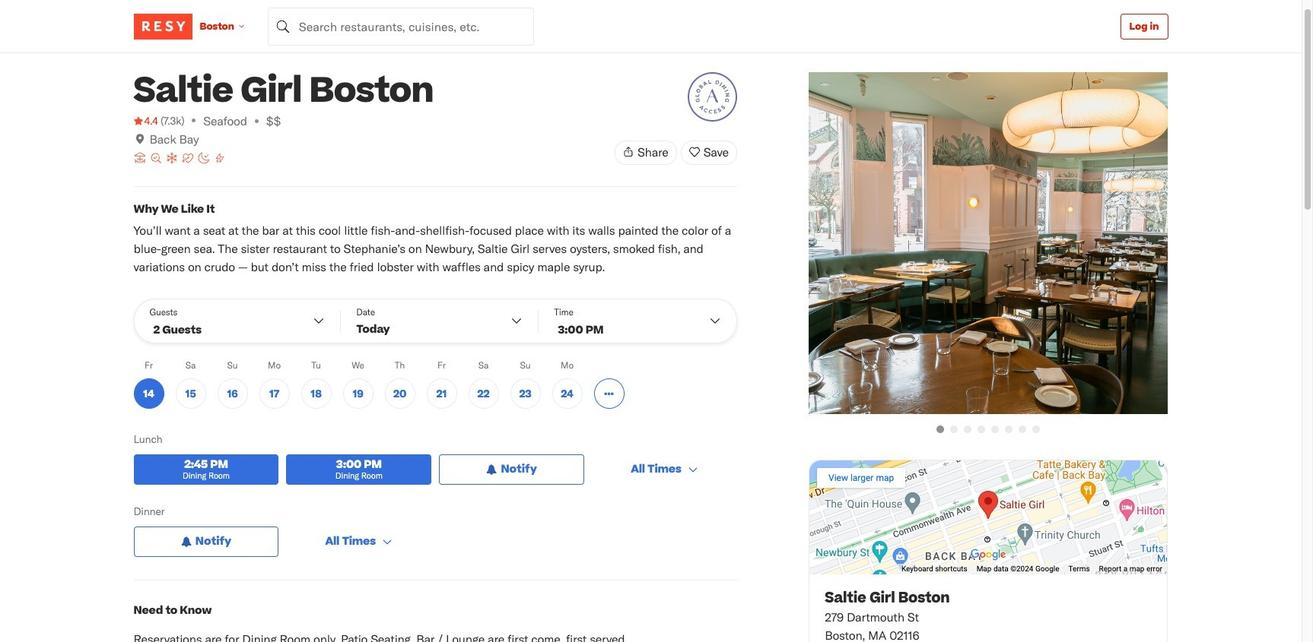 Task type: describe. For each thing, give the bounding box(es) containing it.
4.4 out of 5 stars image
[[134, 113, 158, 129]]

Search restaurants, cuisines, etc. text field
[[268, 7, 534, 45]]



Task type: vqa. For each thing, say whether or not it's contained in the screenshot.
the 4.8 out of 5 stars icon at the left
no



Task type: locate. For each thing, give the bounding box(es) containing it.
None field
[[268, 7, 534, 45]]



